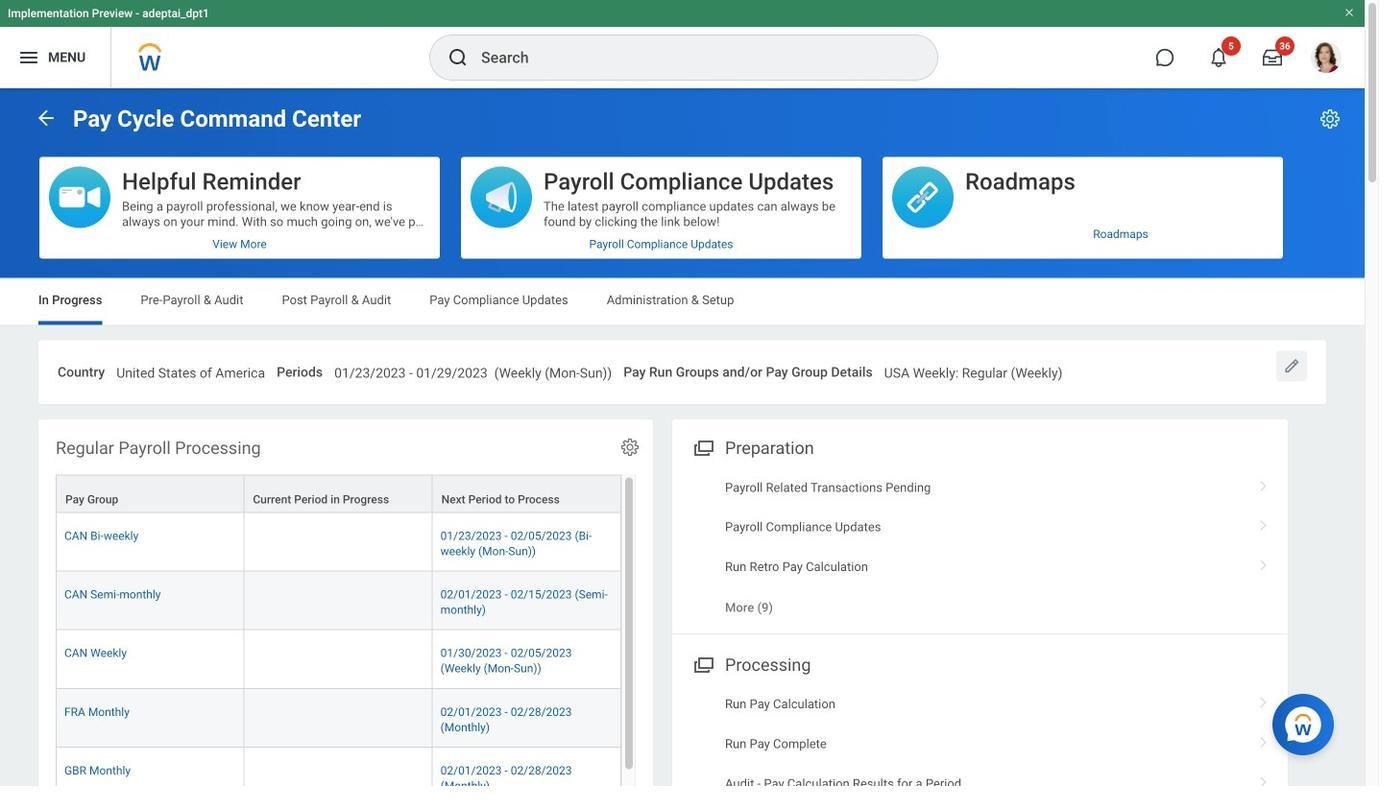 Task type: vqa. For each thing, say whether or not it's contained in the screenshot.
Enrollment Statuses prompts image
no



Task type: describe. For each thing, give the bounding box(es) containing it.
chevron right image for menu group image's list
[[1252, 514, 1277, 533]]

chevron right image for list related to menu group icon
[[1252, 691, 1277, 710]]

inbox large image
[[1263, 48, 1283, 67]]

4 cell from the top
[[244, 690, 433, 748]]

3 row from the top
[[56, 572, 622, 631]]

6 row from the top
[[56, 748, 622, 787]]

search image
[[447, 46, 470, 69]]

list for menu group icon
[[673, 685, 1288, 787]]

3 chevron right image from the top
[[1252, 770, 1277, 787]]

chevron right image for menu group image's list
[[1252, 474, 1277, 493]]

Search Workday  search field
[[481, 37, 898, 79]]

edit image
[[1283, 357, 1302, 376]]

2 chevron right image from the top
[[1252, 554, 1277, 573]]

2 cell from the top
[[244, 572, 433, 631]]

4 row from the top
[[56, 631, 622, 690]]

menu group image
[[690, 434, 716, 460]]

3 cell from the top
[[244, 631, 433, 690]]

configure this page image
[[1319, 108, 1342, 131]]

close environment banner image
[[1344, 7, 1356, 18]]

notifications large image
[[1210, 48, 1229, 67]]

list for menu group image
[[673, 468, 1288, 628]]



Task type: locate. For each thing, give the bounding box(es) containing it.
chevron right image
[[1252, 474, 1277, 493], [1252, 691, 1277, 710], [1252, 770, 1277, 787]]

menu group image
[[690, 651, 716, 677]]

2 row from the top
[[56, 513, 622, 572]]

2 chevron right image from the top
[[1252, 691, 1277, 710]]

1 list from the top
[[673, 468, 1288, 628]]

regular payroll processing element
[[38, 420, 653, 787]]

0 vertical spatial chevron right image
[[1252, 474, 1277, 493]]

chevron right image
[[1252, 514, 1277, 533], [1252, 554, 1277, 573], [1252, 731, 1277, 750]]

1 chevron right image from the top
[[1252, 514, 1277, 533]]

profile logan mcneil image
[[1311, 42, 1342, 77]]

1 row from the top
[[56, 475, 622, 513]]

2 vertical spatial chevron right image
[[1252, 770, 1277, 787]]

1 vertical spatial chevron right image
[[1252, 554, 1277, 573]]

previous page image
[[35, 106, 58, 129]]

5 cell from the top
[[244, 748, 433, 787]]

justify image
[[17, 46, 40, 69]]

1 vertical spatial list
[[673, 685, 1288, 787]]

banner
[[0, 0, 1365, 88]]

None text field
[[116, 354, 265, 387], [334, 354, 612, 387], [116, 354, 265, 387], [334, 354, 612, 387]]

1 vertical spatial chevron right image
[[1252, 691, 1277, 710]]

chevron right image for list related to menu group icon
[[1252, 731, 1277, 750]]

main content
[[0, 88, 1365, 787]]

row
[[56, 475, 622, 513], [56, 513, 622, 572], [56, 572, 622, 631], [56, 631, 622, 690], [56, 690, 622, 748], [56, 748, 622, 787]]

1 chevron right image from the top
[[1252, 474, 1277, 493]]

tab list
[[19, 279, 1346, 325]]

cell
[[244, 513, 433, 572], [244, 572, 433, 631], [244, 631, 433, 690], [244, 690, 433, 748], [244, 748, 433, 787]]

1 cell from the top
[[244, 513, 433, 572]]

None text field
[[885, 354, 1063, 387]]

0 vertical spatial list
[[673, 468, 1288, 628]]

list
[[673, 468, 1288, 628], [673, 685, 1288, 787]]

configure regular payroll processing image
[[620, 437, 641, 458]]

2 list from the top
[[673, 685, 1288, 787]]

2 vertical spatial chevron right image
[[1252, 731, 1277, 750]]

0 vertical spatial chevron right image
[[1252, 514, 1277, 533]]

3 chevron right image from the top
[[1252, 731, 1277, 750]]

5 row from the top
[[56, 690, 622, 748]]



